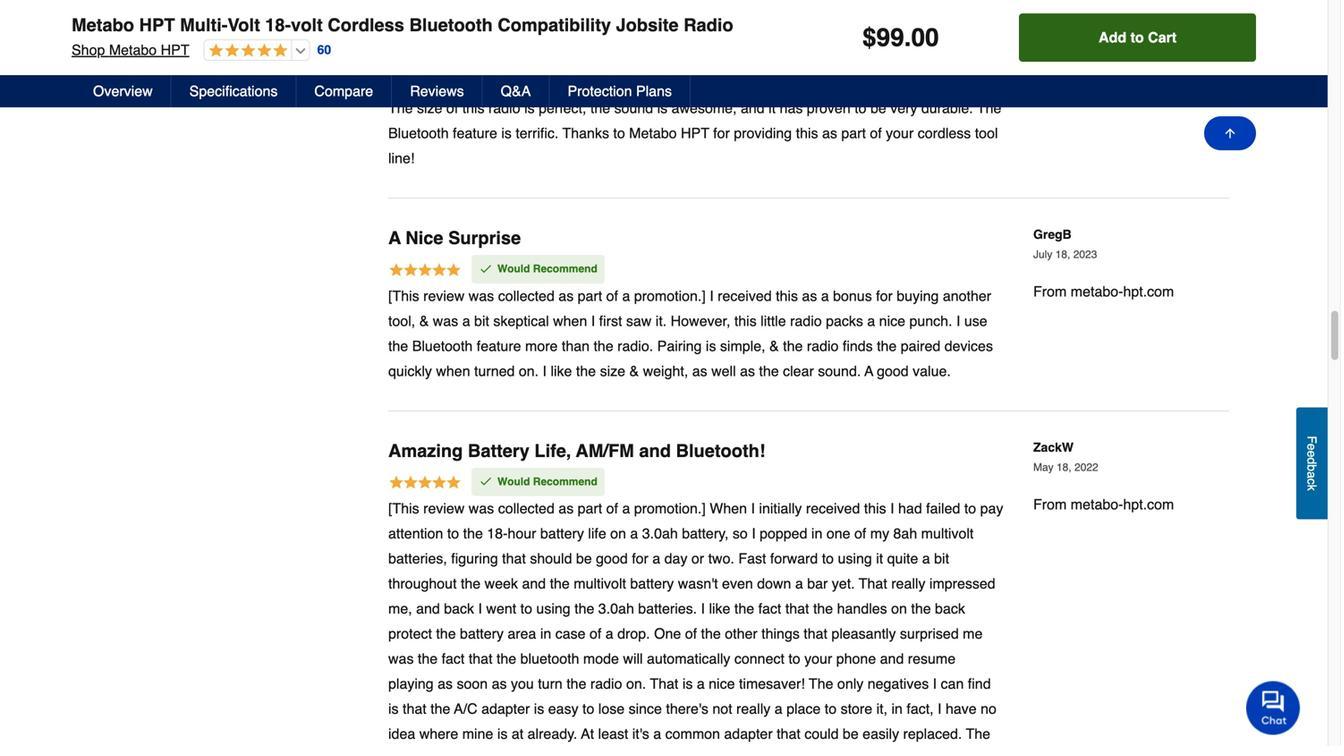Task type: describe. For each thing, give the bounding box(es) containing it.
a left 'place' at right bottom
[[775, 701, 783, 717]]

the up playing
[[418, 651, 438, 667]]

18, for a nice surprise
[[1056, 248, 1071, 261]]

this down came
[[462, 100, 485, 116]]

the down first
[[594, 338, 614, 354]]

0 horizontal spatial that
[[650, 676, 679, 692]]

was down 'protect'
[[388, 651, 414, 667]]

in inside the i was looking for a jobsite radio that i could use in my small workshop and outside when working on projects.  i came across this radio while shopping around to see what offerings were available. the size of this radio is perfect, the sound is awesome, and it has proven to be very durable.  the bluetooth feature is terrific.  thanks to metabo hpt for providing this as part of your cordless tool line!
[[690, 50, 701, 66]]

playing
[[388, 676, 434, 692]]

durable.
[[922, 100, 973, 116]]

wasn't
[[678, 575, 718, 592]]

tool
[[975, 125, 998, 142]]

and up the what on the top right of page
[[831, 50, 855, 66]]

[this for a
[[388, 288, 419, 304]]

bluetooth
[[521, 651, 579, 667]]

bit inside "[this review was collected as part of a promotion.] i received this as a bonus for buying another tool, & was a bit skeptical when i first saw it. however, this little radio packs a nice punch. i use the bluetooth feature more than the radio. pairing is simple, & the radio finds the paired devices quickly when turned on. i like the size & weight, as well as the clear sound. a good value."
[[474, 313, 489, 329]]

i right fact,
[[938, 701, 942, 717]]

line!
[[388, 150, 415, 167]]

1 recommend from the top
[[533, 25, 598, 38]]

0 vertical spatial hpt
[[139, 15, 175, 35]]

zackw
[[1034, 440, 1074, 454]]

compare
[[314, 83, 373, 99]]

2 back from the left
[[935, 601, 965, 617]]

your inside the i was looking for a jobsite radio that i could use in my small workshop and outside when working on projects.  i came across this radio while shopping around to see what offerings were available. the size of this radio is perfect, the sound is awesome, and it has proven to be very durable.  the bluetooth feature is terrific.  thanks to metabo hpt for providing this as part of your cordless tool line!
[[886, 125, 914, 142]]

protection
[[568, 83, 632, 99]]

2 vertical spatial on
[[891, 601, 907, 617]]

2 horizontal spatial the
[[977, 100, 1002, 116]]

i up however,
[[710, 288, 714, 304]]

1 horizontal spatial battery
[[540, 525, 584, 542]]

bluetooth inside the i was looking for a jobsite radio that i could use in my small workshop and outside when working on projects.  i came across this radio while shopping around to see what offerings were available. the size of this radio is perfect, the sound is awesome, and it has proven to be very durable.  the bluetooth feature is terrific.  thanks to metabo hpt for providing this as part of your cordless tool line!
[[388, 125, 449, 142]]

i left had at bottom right
[[891, 500, 895, 517]]

me,
[[388, 601, 412, 617]]

5 stars image for amazing
[[388, 474, 462, 494]]

that down hour
[[502, 550, 526, 567]]

1 metabo- from the top
[[1071, 46, 1124, 62]]

that right things
[[804, 626, 828, 642]]

and down should
[[522, 575, 546, 592]]

this down has at the top right of page
[[796, 125, 818, 142]]

would for surprise
[[498, 263, 530, 275]]

1 vertical spatial hpt
[[161, 42, 189, 58]]

0 vertical spatial that
[[859, 575, 888, 592]]

jobsite
[[616, 15, 679, 35]]

f e e d b a c k button
[[1297, 407, 1328, 519]]

only
[[838, 676, 864, 692]]

lose
[[599, 701, 625, 717]]

radio right little
[[790, 313, 822, 329]]

is left terrific. at left top
[[501, 125, 512, 142]]

on. inside [this review was collected as part of a promotion.] when i initially received this i had failed to pay attention to the 18-hour battery life on a 3.0ah battery, so i popped in one of my 8ah multivolt batteries, figuring that should be good for a day or two. fast forward to using it quite a bit throughout the week and the multivolt battery wasn't even down a bar yet. that really impressed me, and back i went to using the 3.0ah batteries. i like the fact that the handles on the back protect the battery area in case of a drop. one of the other things that pleasantly surprised me was the fact that the bluetooth mode will automatically connect to your phone and resume playing as soon as you turn the radio on. that is a nice timesaver! the only negatives i can find is that the a/c adapter is easy to lose since there's not really a place to store it, in fact, i have no idea where mine is at already. at least it's a common adapter that could be easily repl
[[626, 676, 646, 692]]

a right the it's
[[654, 726, 661, 742]]

and right am/fm
[[639, 441, 671, 461]]

the up case
[[575, 601, 595, 617]]

0 horizontal spatial 3.0ah
[[599, 601, 634, 617]]

shop
[[72, 42, 105, 58]]

review for nice
[[423, 288, 465, 304]]

radio.
[[618, 338, 653, 354]]

2 vertical spatial be
[[843, 726, 859, 742]]

sound
[[614, 100, 653, 116]]

1 checkmark image from the top
[[479, 24, 493, 38]]

around
[[720, 75, 765, 91]]

[this review was collected as part of a promotion.] when i initially received this i had failed to pay attention to the 18-hour battery life on a 3.0ah battery, so i popped in one of my 8ah multivolt batteries, figuring that should be good for a day or two. fast forward to using it quite a bit throughout the week and the multivolt battery wasn't even down a bar yet. that really impressed me, and back i went to using the 3.0ah batteries. i like the fact that the handles on the back protect the battery area in case of a drop. one of the other things that pleasantly surprised me was the fact that the bluetooth mode will automatically connect to your phone and resume playing as soon as you turn the radio on. that is a nice timesaver! the only negatives i can find is that the a/c adapter is easy to lose since there's not really a place to store it, in fact, i have no idea where mine is at already. at least it's a common adapter that could be easily repl
[[388, 500, 1004, 746]]

mode
[[583, 651, 619, 667]]

i was looking for a jobsite radio that i could use in my small workshop and outside when working on projects.  i came across this radio while shopping around to see what offerings were available. the size of this radio is perfect, the sound is awesome, and it has proven to be very durable.  the bluetooth feature is terrific.  thanks to metabo hpt for providing this as part of your cordless tool line!
[[388, 50, 1002, 167]]

1 horizontal spatial &
[[630, 363, 639, 379]]

metabo- for amazing battery life, am/fm and bluetooth!
[[1071, 496, 1124, 513]]

received inside "[this review was collected as part of a promotion.] i received this as a bonus for buying another tool, & was a bit skeptical when i first saw it. however, this little radio packs a nice punch. i use the bluetooth feature more than the radio. pairing is simple, & the radio finds the paired devices quickly when turned on. i like the size & weight, as well as the clear sound. a good value."
[[718, 288, 772, 304]]

batteries.
[[638, 601, 697, 617]]

should
[[530, 550, 572, 567]]

as left 'you'
[[492, 676, 507, 692]]

hpt.com for a nice surprise
[[1124, 283, 1174, 300]]

$
[[863, 23, 877, 52]]

amazing
[[388, 441, 463, 461]]

for up came
[[475, 50, 492, 66]]

8ah
[[894, 525, 917, 542]]

have
[[946, 701, 977, 717]]

a left 'day'
[[653, 550, 661, 567]]

collected for life,
[[498, 500, 555, 517]]

i right when
[[751, 500, 755, 517]]

radio down compatibility
[[553, 50, 585, 66]]

had
[[899, 500, 922, 517]]

0 vertical spatial 18-
[[265, 15, 291, 35]]

size inside "[this review was collected as part of a promotion.] i received this as a bonus for buying another tool, & was a bit skeptical when i first saw it. however, this little radio packs a nice punch. i use the bluetooth feature more than the radio. pairing is simple, & the radio finds the paired devices quickly when turned on. i like the size & weight, as well as the clear sound. a good value."
[[600, 363, 626, 379]]

1 vertical spatial multivolt
[[574, 575, 626, 592]]

i left came
[[466, 75, 470, 91]]

from for amazing battery life, am/fm and bluetooth!
[[1034, 496, 1067, 513]]

1 horizontal spatial 3.0ah
[[642, 525, 678, 542]]

the up surprised
[[911, 601, 931, 617]]

is down plans
[[657, 100, 668, 116]]

am/fm
[[576, 441, 634, 461]]

find
[[968, 676, 991, 692]]

small
[[728, 50, 762, 66]]

2 horizontal spatial &
[[770, 338, 779, 354]]

a right packs
[[867, 313, 875, 329]]

1 horizontal spatial really
[[892, 575, 926, 592]]

july inside gregb july 18, 2023
[[1034, 248, 1053, 261]]

to left store
[[825, 701, 837, 717]]

is left easy
[[534, 701, 544, 717]]

as up than at the top
[[559, 288, 574, 304]]

is up idea
[[388, 701, 399, 717]]

week
[[485, 575, 518, 592]]

bar
[[807, 575, 828, 592]]

1 vertical spatial when
[[553, 313, 587, 329]]

i down another
[[957, 313, 961, 329]]

1 horizontal spatial adapter
[[724, 726, 773, 742]]

to right went
[[521, 601, 532, 617]]

bluetooth inside "[this review was collected as part of a promotion.] i received this as a bonus for buying another tool, & was a bit skeptical when i first saw it. however, this little radio packs a nice punch. i use the bluetooth feature more than the radio. pairing is simple, & the radio finds the paired devices quickly when turned on. i like the size & weight, as well as the clear sound. a good value."
[[412, 338, 473, 354]]

day
[[665, 550, 688, 567]]

would recommend for life,
[[498, 475, 598, 488]]

fast
[[739, 550, 766, 567]]

i up protection plans
[[617, 50, 621, 66]]

hpt inside the i was looking for a jobsite radio that i could use in my small workshop and outside when working on projects.  i came across this radio while shopping around to see what offerings were available. the size of this radio is perfect, the sound is awesome, and it has proven to be very durable.  the bluetooth feature is terrific.  thanks to metabo hpt for providing this as part of your cordless tool line!
[[681, 125, 710, 142]]

cart
[[1148, 29, 1177, 46]]

nice inside [this review was collected as part of a promotion.] when i initially received this i had failed to pay attention to the 18-hour battery life on a 3.0ah battery, so i popped in one of my 8ah multivolt batteries, figuring that should be good for a day or two. fast forward to using it quite a bit throughout the week and the multivolt battery wasn't even down a bar yet. that really impressed me, and back i went to using the 3.0ah batteries. i like the fact that the handles on the back protect the battery area in case of a drop. one of the other things that pleasantly surprised me was the fact that the bluetooth mode will automatically connect to your phone and resume playing as soon as you turn the radio on. that is a nice timesaver! the only negatives i can find is that the a/c adapter is easy to lose since there's not really a place to store it, in fact, i have no idea where mine is at already. at least it's a common adapter that could be easily repl
[[709, 676, 735, 692]]

came
[[474, 75, 509, 91]]

q&a button
[[483, 75, 550, 107]]

1 would from the top
[[498, 25, 530, 38]]

a down am/fm
[[622, 500, 630, 517]]

feature inside "[this review was collected as part of a promotion.] i received this as a bonus for buying another tool, & was a bit skeptical when i first saw it. however, this little radio packs a nice punch. i use the bluetooth feature more than the radio. pairing is simple, & the radio finds the paired devices quickly when turned on. i like the size & weight, as well as the clear sound. a good value."
[[477, 338, 521, 354]]

size inside the i was looking for a jobsite radio that i could use in my small workshop and outside when working on projects.  i came across this radio while shopping around to see what offerings were available. the size of this radio is perfect, the sound is awesome, and it has proven to be very durable.  the bluetooth feature is terrific.  thanks to metabo hpt for providing this as part of your cordless tool line!
[[417, 100, 443, 116]]

to down the sound
[[613, 125, 625, 142]]

the left other
[[701, 626, 721, 642]]

that down playing
[[403, 701, 427, 717]]

so
[[733, 525, 748, 542]]

i down wasn't
[[701, 601, 705, 617]]

0 vertical spatial bluetooth
[[409, 15, 493, 35]]

overview button
[[75, 75, 172, 107]]

figuring
[[451, 550, 498, 567]]

july 25, 2023
[[1034, 11, 1098, 23]]

1 from from the top
[[1034, 46, 1067, 62]]

compatibility
[[498, 15, 611, 35]]

in right area
[[540, 626, 552, 642]]

quite
[[887, 550, 918, 567]]

the left clear
[[759, 363, 779, 379]]

f
[[1305, 436, 1320, 444]]

that up things
[[786, 601, 809, 617]]

in left one
[[812, 525, 823, 542]]

i left can
[[933, 676, 937, 692]]

this up simple,
[[735, 313, 757, 329]]

to down things
[[789, 651, 801, 667]]

the down should
[[550, 575, 570, 592]]

on. inside "[this review was collected as part of a promotion.] i received this as a bonus for buying another tool, & was a bit skeptical when i first saw it. however, this little radio packs a nice punch. i use the bluetooth feature more than the radio. pairing is simple, & the radio finds the paired devices quickly when turned on. i like the size & weight, as well as the clear sound. a good value."
[[519, 363, 539, 379]]

automatically
[[647, 651, 731, 667]]

and up providing
[[741, 100, 765, 116]]

specifications
[[189, 83, 278, 99]]

the down figuring
[[461, 575, 481, 592]]

00
[[911, 23, 939, 52]]

a right quite
[[922, 550, 930, 567]]

bit inside [this review was collected as part of a promotion.] when i initially received this i had failed to pay attention to the 18-hour battery life on a 3.0ah battery, so i popped in one of my 8ah multivolt batteries, figuring that should be good for a day or two. fast forward to using it quite a bit throughout the week and the multivolt battery wasn't even down a bar yet. that really impressed me, and back i went to using the 3.0ah batteries. i like the fact that the handles on the back protect the battery area in case of a drop. one of the other things that pleasantly surprised me was the fact that the bluetooth mode will automatically connect to your phone and resume playing as soon as you turn the radio on. that is a nice timesaver! the only negatives i can find is that the a/c adapter is easy to lose since there's not really a place to store it, in fact, i have no idea where mine is at already. at least it's a common adapter that could be easily repl
[[934, 550, 950, 567]]

turned
[[474, 363, 515, 379]]

k
[[1305, 485, 1320, 491]]

very
[[891, 100, 918, 116]]

specifications button
[[172, 75, 297, 107]]

bonus
[[833, 288, 872, 304]]

1 horizontal spatial using
[[838, 550, 872, 567]]

terrific.
[[516, 125, 559, 142]]

the down bar
[[813, 601, 833, 617]]

two.
[[708, 550, 735, 567]]

on inside the i was looking for a jobsite radio that i could use in my small workshop and outside when working on projects.  i came across this radio while shopping around to see what offerings were available. the size of this radio is perfect, the sound is awesome, and it has proven to be very durable.  the bluetooth feature is terrific.  thanks to metabo hpt for providing this as part of your cordless tool line!
[[388, 75, 404, 91]]

arrow up image
[[1223, 126, 1238, 141]]

your inside [this review was collected as part of a promotion.] when i initially received this i had failed to pay attention to the 18-hour battery life on a 3.0ah battery, so i popped in one of my 8ah multivolt batteries, figuring that should be good for a day or two. fast forward to using it quite a bit throughout the week and the multivolt battery wasn't even down a bar yet. that really impressed me, and back i went to using the 3.0ah batteries. i like the fact that the handles on the back protect the battery area in case of a drop. one of the other things that pleasantly surprised me was the fact that the bluetooth mode will automatically connect to your phone and resume playing as soon as you turn the radio on. that is a nice timesaver! the only negatives i can find is that the a/c adapter is easy to lose since there's not really a place to store it, in fact, i have no idea where mine is at already. at least it's a common adapter that could be easily repl
[[805, 651, 833, 667]]

good inside [this review was collected as part of a promotion.] when i initially received this i had failed to pay attention to the 18-hour battery life on a 3.0ah battery, so i popped in one of my 8ah multivolt batteries, figuring that should be good for a day or two. fast forward to using it quite a bit throughout the week and the multivolt battery wasn't even down a bar yet. that really impressed me, and back i went to using the 3.0ah batteries. i like the fact that the handles on the back protect the battery area in case of a drop. one of the other things that pleasantly surprised me was the fact that the bluetooth mode will automatically connect to your phone and resume playing as soon as you turn the radio on. that is a nice timesaver! the only negatives i can find is that the a/c adapter is easy to lose since there's not really a place to store it, in fact, i have no idea where mine is at already. at least it's a common adapter that could be easily repl
[[596, 550, 628, 567]]

popped
[[760, 525, 808, 542]]

good inside "[this review was collected as part of a promotion.] i received this as a bonus for buying another tool, & was a bit skeptical when i first saw it. however, this little radio packs a nice punch. i use the bluetooth feature more than the radio. pairing is simple, & the radio finds the paired devices quickly when turned on. i like the size & weight, as well as the clear sound. a good value."
[[877, 363, 909, 379]]

the down tool,
[[388, 338, 408, 354]]

for inside "[this review was collected as part of a promotion.] i received this as a bonus for buying another tool, & was a bit skeptical when i first saw it. however, this little radio packs a nice punch. i use the bluetooth feature more than the radio. pairing is simple, & the radio finds the paired devices quickly when turned on. i like the size & weight, as well as the clear sound. a good value."
[[876, 288, 893, 304]]

a right life
[[630, 525, 638, 542]]

2 checkmark image from the top
[[479, 474, 493, 489]]

sound.
[[818, 363, 861, 379]]

my inside the i was looking for a jobsite radio that i could use in my small workshop and outside when working on projects.  i came across this radio while shopping around to see what offerings were available. the size of this radio is perfect, the sound is awesome, and it has proven to be very durable.  the bluetooth feature is terrific.  thanks to metabo hpt for providing this as part of your cordless tool line!
[[705, 50, 724, 66]]

handles
[[837, 601, 887, 617]]

be inside the i was looking for a jobsite radio that i could use in my small workshop and outside when working on projects.  i came across this radio while shopping around to see what offerings were available. the size of this radio is perfect, the sound is awesome, and it has proven to be very durable.  the bluetooth feature is terrific.  thanks to metabo hpt for providing this as part of your cordless tool line!
[[871, 100, 887, 116]]

projects.
[[408, 75, 462, 91]]

life
[[588, 525, 606, 542]]

my inside [this review was collected as part of a promotion.] when i initially received this i had failed to pay attention to the 18-hour battery life on a 3.0ah battery, so i popped in one of my 8ah multivolt batteries, figuring that should be good for a day or two. fast forward to using it quite a bit throughout the week and the multivolt battery wasn't even down a bar yet. that really impressed me, and back i went to using the 3.0ah batteries. i like the fact that the handles on the back protect the battery area in case of a drop. one of the other things that pleasantly surprised me was the fact that the bluetooth mode will automatically connect to your phone and resume playing as soon as you turn the radio on. that is a nice timesaver! the only negatives i can find is that the a/c adapter is easy to lose since there's not really a place to store it, in fact, i have no idea where mine is at already. at least it's a common adapter that could be easily repl
[[871, 525, 890, 542]]

radio down the q&a
[[489, 100, 521, 116]]

a/c
[[454, 701, 478, 717]]

the right turn
[[567, 676, 587, 692]]

plans
[[636, 83, 672, 99]]

well
[[712, 363, 736, 379]]

the up figuring
[[463, 525, 483, 542]]

the up other
[[735, 601, 755, 617]]

2 vertical spatial battery
[[460, 626, 504, 642]]

to left pay
[[965, 500, 977, 517]]

the inside [this review was collected as part of a promotion.] when i initially received this i had failed to pay attention to the 18-hour battery life on a 3.0ah battery, so i popped in one of my 8ah multivolt batteries, figuring that should be good for a day or two. fast forward to using it quite a bit throughout the week and the multivolt battery wasn't even down a bar yet. that really impressed me, and back i went to using the 3.0ah batteries. i like the fact that the handles on the back protect the battery area in case of a drop. one of the other things that pleasantly surprised me was the fact that the bluetooth mode will automatically connect to your phone and resume playing as soon as you turn the radio on. that is a nice timesaver! the only negatives i can find is that the a/c adapter is easy to lose since there's not really a place to store it, in fact, i have no idea where mine is at already. at least it's a common adapter that could be easily repl
[[809, 676, 834, 692]]

i down metabo hpt multi-volt 18-volt cordless bluetooth compatibility jobsite radio
[[388, 50, 392, 66]]

could inside the i was looking for a jobsite radio that i could use in my small workshop and outside when working on projects.  i came across this radio while shopping around to see what offerings were available. the size of this radio is perfect, the sound is awesome, and it has proven to be very durable.  the bluetooth feature is terrific.  thanks to metabo hpt for providing this as part of your cordless tool line!
[[625, 50, 659, 66]]

the right 'protect'
[[436, 626, 456, 642]]

2 e from the top
[[1305, 450, 1320, 457]]

$ 99 . 00
[[863, 23, 939, 52]]

easy
[[548, 701, 579, 717]]

as left well
[[692, 363, 708, 379]]

99
[[877, 23, 904, 52]]

recommend for life,
[[533, 475, 598, 488]]

initially
[[759, 500, 802, 517]]

the down area
[[497, 651, 517, 667]]

as up should
[[559, 500, 574, 517]]

radio inside [this review was collected as part of a promotion.] when i initially received this i had failed to pay attention to the 18-hour battery life on a 3.0ah battery, so i popped in one of my 8ah multivolt batteries, figuring that should be good for a day or two. fast forward to using it quite a bit throughout the week and the multivolt battery wasn't even down a bar yet. that really impressed me, and back i went to using the 3.0ah batteries. i like the fact that the handles on the back protect the battery area in case of a drop. one of the other things that pleasantly surprised me was the fact that the bluetooth mode will automatically connect to your phone and resume playing as soon as you turn the radio on. that is a nice timesaver! the only negatives i can find is that the a/c adapter is easy to lose since there's not really a place to store it, in fact, i have no idea where mine is at already. at least it's a common adapter that could be easily repl
[[591, 676, 622, 692]]

f e e d b a c k
[[1305, 436, 1320, 491]]

to down offerings
[[855, 100, 867, 116]]

other
[[725, 626, 758, 642]]

from for a nice surprise
[[1034, 283, 1067, 300]]

a left bonus
[[821, 288, 829, 304]]

0 horizontal spatial be
[[576, 550, 592, 567]]

batteries,
[[388, 550, 447, 567]]

this up little
[[776, 288, 798, 304]]

it inside [this review was collected as part of a promotion.] when i initially received this i had failed to pay attention to the 18-hour battery life on a 3.0ah battery, so i popped in one of my 8ah multivolt batteries, figuring that should be good for a day or two. fast forward to using it quite a bit throughout the week and the multivolt battery wasn't even down a bar yet. that really impressed me, and back i went to using the 3.0ah batteries. i like the fact that the handles on the back protect the battery area in case of a drop. one of the other things that pleasantly surprised me was the fact that the bluetooth mode will automatically connect to your phone and resume playing as soon as you turn the radio on. that is a nice timesaver! the only negatives i can find is that the a/c adapter is easy to lose since there's not really a place to store it, in fact, i have no idea where mine is at already. at least it's a common adapter that could be easily repl
[[876, 550, 883, 567]]

0 vertical spatial metabo
[[72, 15, 134, 35]]

pairing
[[657, 338, 702, 354]]

received inside [this review was collected as part of a promotion.] when i initially received this i had failed to pay attention to the 18-hour battery life on a 3.0ah battery, so i popped in one of my 8ah multivolt batteries, figuring that should be good for a day or two. fast forward to using it quite a bit throughout the week and the multivolt battery wasn't even down a bar yet. that really impressed me, and back i went to using the 3.0ah batteries. i like the fact that the handles on the back protect the battery area in case of a drop. one of the other things that pleasantly surprised me was the fact that the bluetooth mode will automatically connect to your phone and resume playing as soon as you turn the radio on. that is a nice timesaver! the only negatives i can find is that the a/c adapter is easy to lose since there's not really a place to store it, in fact, i have no idea where mine is at already. at least it's a common adapter that could be easily repl
[[806, 500, 860, 517]]

hpt.com for amazing battery life, am/fm and bluetooth!
[[1124, 496, 1174, 513]]

while
[[622, 75, 654, 91]]

the inside the i was looking for a jobsite radio that i could use in my small workshop and outside when working on projects.  i came across this radio while shopping around to see what offerings were available. the size of this radio is perfect, the sound is awesome, and it has proven to be very durable.  the bluetooth feature is terrific.  thanks to metabo hpt for providing this as part of your cordless tool line!
[[591, 100, 610, 116]]

to up bar
[[822, 550, 834, 567]]

phone
[[836, 651, 876, 667]]

amazing battery life, am/fm and bluetooth!
[[388, 441, 766, 461]]

place
[[787, 701, 821, 717]]

1 back from the left
[[444, 601, 474, 617]]

was up figuring
[[469, 500, 494, 517]]

to inside button
[[1131, 29, 1144, 46]]

1 hpt.com from the top
[[1124, 46, 1174, 62]]

0 horizontal spatial when
[[436, 363, 470, 379]]

the down than at the top
[[576, 363, 596, 379]]

the right the finds
[[877, 338, 897, 354]]

0 vertical spatial fact
[[759, 601, 782, 617]]

a left the skeptical
[[462, 313, 470, 329]]

0 horizontal spatial using
[[536, 601, 571, 617]]

radio left while
[[586, 75, 618, 91]]

little
[[761, 313, 786, 329]]

another
[[943, 288, 992, 304]]

18- inside [this review was collected as part of a promotion.] when i initially received this i had failed to pay attention to the 18-hour battery life on a 3.0ah battery, so i popped in one of my 8ah multivolt batteries, figuring that should be good for a day or two. fast forward to using it quite a bit throughout the week and the multivolt battery wasn't even down a bar yet. that really impressed me, and back i went to using the 3.0ah batteries. i like the fact that the handles on the back protect the battery area in case of a drop. one of the other things that pleasantly surprised me was the fact that the bluetooth mode will automatically connect to your phone and resume playing as soon as you turn the radio on. that is a nice timesaver! the only negatives i can find is that the a/c adapter is easy to lose since there's not really a place to store it, in fact, i have no idea where mine is at already. at least it's a common adapter that could be easily repl
[[487, 525, 508, 542]]

to up figuring
[[447, 525, 459, 542]]

part for surprise
[[578, 288, 602, 304]]

however,
[[671, 313, 731, 329]]

a nice surprise
[[388, 228, 521, 248]]

1 vertical spatial metabo
[[109, 42, 157, 58]]

went
[[486, 601, 517, 617]]

[this for amazing
[[388, 500, 419, 517]]



Task type: locate. For each thing, give the bounding box(es) containing it.
the left only
[[809, 676, 834, 692]]

[this inside "[this review was collected as part of a promotion.] i received this as a bonus for buying another tool, & was a bit skeptical when i first saw it. however, this little radio packs a nice punch. i use the bluetooth feature more than the radio. pairing is simple, & the radio finds the paired devices quickly when turned on. i like the size & weight, as well as the clear sound. a good value."
[[388, 288, 419, 304]]

part inside "[this review was collected as part of a promotion.] i received this as a bonus for buying another tool, & was a bit skeptical when i first saw it. however, this little radio packs a nice punch. i use the bluetooth feature more than the radio. pairing is simple, & the radio finds the paired devices quickly when turned on. i like the size & weight, as well as the clear sound. a good value."
[[578, 288, 602, 304]]

0 vertical spatial battery
[[540, 525, 584, 542]]

july left 25, at right
[[1034, 11, 1053, 23]]

1 vertical spatial nice
[[709, 676, 735, 692]]

a up saw
[[622, 288, 630, 304]]

1 horizontal spatial that
[[859, 575, 888, 592]]

tool,
[[388, 313, 415, 329]]

review inside "[this review was collected as part of a promotion.] i received this as a bonus for buying another tool, & was a bit skeptical when i first saw it. however, this little radio packs a nice punch. i use the bluetooth feature more than the radio. pairing is simple, & the radio finds the paired devices quickly when turned on. i like the size & weight, as well as the clear sound. a good value."
[[423, 288, 465, 304]]

2 from metabo-hpt.com from the top
[[1034, 283, 1174, 300]]

from
[[1034, 46, 1067, 62], [1034, 283, 1067, 300], [1034, 496, 1067, 513]]

use
[[663, 50, 686, 66], [965, 313, 988, 329]]

2 vertical spatial recommend
[[533, 475, 598, 488]]

gregb
[[1034, 227, 1072, 242]]

0 vertical spatial would
[[498, 25, 530, 38]]

1 vertical spatial would recommend
[[498, 263, 598, 275]]

18-
[[265, 15, 291, 35], [487, 525, 508, 542]]

is inside "[this review was collected as part of a promotion.] i received this as a bonus for buying another tool, & was a bit skeptical when i first saw it. however, this little radio packs a nice punch. i use the bluetooth feature more than the radio. pairing is simple, & the radio finds the paired devices quickly when turned on. i like the size & weight, as well as the clear sound. a good value."
[[706, 338, 716, 354]]

area
[[508, 626, 536, 642]]

will
[[623, 651, 643, 667]]

1 horizontal spatial it
[[876, 550, 883, 567]]

part for life,
[[578, 500, 602, 517]]

hpt down the multi-
[[161, 42, 189, 58]]

would
[[498, 25, 530, 38], [498, 263, 530, 275], [498, 475, 530, 488]]

outside
[[859, 50, 905, 66]]

0 vertical spatial your
[[886, 125, 914, 142]]

1 horizontal spatial could
[[805, 726, 839, 742]]

promotion.] for amazing battery life, am/fm and bluetooth!
[[634, 500, 706, 517]]

18, inside zackw may 18, 2022
[[1057, 461, 1072, 474]]

0 vertical spatial would recommend
[[498, 25, 598, 38]]

simple,
[[720, 338, 766, 354]]

2 [this from the top
[[388, 500, 419, 517]]

1 vertical spatial from metabo-hpt.com
[[1034, 283, 1174, 300]]

good down paired
[[877, 363, 909, 379]]

from metabo-hpt.com down 2022
[[1034, 496, 1174, 513]]

2 vertical spatial when
[[436, 363, 470, 379]]

metabo- down 2022
[[1071, 496, 1124, 513]]

hpt
[[139, 15, 175, 35], [161, 42, 189, 58], [681, 125, 710, 142]]

cordless
[[918, 125, 971, 142]]

2 july from the top
[[1034, 248, 1053, 261]]

2 promotion.] from the top
[[634, 500, 706, 517]]

nice
[[879, 313, 906, 329], [709, 676, 735, 692]]

use inside "[this review was collected as part of a promotion.] i received this as a bonus for buying another tool, & was a bit skeptical when i first saw it. however, this little radio packs a nice punch. i use the bluetooth feature more than the radio. pairing is simple, & the radio finds the paired devices quickly when turned on. i like the size & weight, as well as the clear sound. a good value."
[[965, 313, 988, 329]]

0 vertical spatial 3.0ah
[[642, 525, 678, 542]]

3 would recommend from the top
[[498, 475, 598, 488]]

use inside the i was looking for a jobsite radio that i could use in my small workshop and outside when working on projects.  i came across this radio while shopping around to see what offerings were available. the size of this radio is perfect, the sound is awesome, and it has proven to be very durable.  the bluetooth feature is terrific.  thanks to metabo hpt for providing this as part of your cordless tool line!
[[663, 50, 686, 66]]

2 vertical spatial metabo
[[629, 125, 677, 142]]

3 hpt.com from the top
[[1124, 496, 1174, 513]]

1 promotion.] from the top
[[634, 288, 706, 304]]

part inside the i was looking for a jobsite radio that i could use in my small workshop and outside when working on projects.  i came across this radio while shopping around to see what offerings were available. the size of this radio is perfect, the sound is awesome, and it has proven to be very durable.  the bluetooth feature is terrific.  thanks to metabo hpt for providing this as part of your cordless tool line!
[[842, 125, 866, 142]]

a down automatically
[[697, 676, 705, 692]]

collected for surprise
[[498, 288, 555, 304]]

1 would recommend from the top
[[498, 25, 598, 38]]

1 horizontal spatial a
[[865, 363, 874, 379]]

that inside the i was looking for a jobsite radio that i could use in my small workshop and outside when working on projects.  i came across this radio while shopping around to see what offerings were available. the size of this radio is perfect, the sound is awesome, and it has proven to be very durable.  the bluetooth feature is terrific.  thanks to metabo hpt for providing this as part of your cordless tool line!
[[589, 50, 613, 66]]

18, for amazing battery life, am/fm and bluetooth!
[[1057, 461, 1072, 474]]

1 vertical spatial could
[[805, 726, 839, 742]]

0 vertical spatial july
[[1034, 11, 1053, 23]]

a down the finds
[[865, 363, 874, 379]]

0 vertical spatial could
[[625, 50, 659, 66]]

battery
[[468, 441, 530, 461]]

forward
[[770, 550, 818, 567]]

1 horizontal spatial on
[[610, 525, 626, 542]]

to left see
[[769, 75, 781, 91]]

promotion.] inside [this review was collected as part of a promotion.] when i initially received this i had failed to pay attention to the 18-hour battery life on a 3.0ah battery, so i popped in one of my 8ah multivolt batteries, figuring that should be good for a day or two. fast forward to using it quite a bit throughout the week and the multivolt battery wasn't even down a bar yet. that really impressed me, and back i went to using the 3.0ah batteries. i like the fact that the handles on the back protect the battery area in case of a drop. one of the other things that pleasantly surprised me was the fact that the bluetooth mode will automatically connect to your phone and resume playing as soon as you turn the radio on. that is a nice timesaver! the only negatives i can find is that the a/c adapter is easy to lose since there's not really a place to store it, in fact, i have no idea where mine is at already. at least it's a common adapter that could be easily repl
[[634, 500, 706, 517]]

what
[[812, 75, 842, 91]]

there's
[[666, 701, 709, 717]]

more
[[525, 338, 558, 354]]

could inside [this review was collected as part of a promotion.] when i initially received this i had failed to pay attention to the 18-hour battery life on a 3.0ah battery, so i popped in one of my 8ah multivolt batteries, figuring that should be good for a day or two. fast forward to using it quite a bit throughout the week and the multivolt battery wasn't even down a bar yet. that really impressed me, and back i went to using the 3.0ah batteries. i like the fact that the handles on the back protect the battery area in case of a drop. one of the other things that pleasantly surprised me was the fact that the bluetooth mode will automatically connect to your phone and resume playing as soon as you turn the radio on. that is a nice timesaver! the only negatives i can find is that the a/c adapter is easy to lose since there's not really a place to store it, in fact, i have no idea where mine is at already. at least it's a common adapter that could be easily repl
[[805, 726, 839, 742]]

1 vertical spatial be
[[576, 550, 592, 567]]

protection plans
[[568, 83, 672, 99]]

a left bar
[[795, 575, 803, 592]]

metabo- down gregb july 18, 2023
[[1071, 283, 1124, 300]]

that up soon
[[469, 651, 493, 667]]

.
[[904, 23, 911, 52]]

has
[[780, 100, 803, 116]]

you
[[511, 676, 534, 692]]

2 from from the top
[[1034, 283, 1067, 300]]

3 from from the top
[[1034, 496, 1067, 513]]

like inside "[this review was collected as part of a promotion.] i received this as a bonus for buying another tool, & was a bit skeptical when i first saw it. however, this little radio packs a nice punch. i use the bluetooth feature more than the radio. pairing is simple, & the radio finds the paired devices quickly when turned on. i like the size & weight, as well as the clear sound. a good value."
[[551, 363, 572, 379]]

least
[[598, 726, 628, 742]]

1 horizontal spatial fact
[[759, 601, 782, 617]]

3 from metabo-hpt.com from the top
[[1034, 496, 1174, 513]]

bluetooth!
[[676, 441, 766, 461]]

thanks
[[563, 125, 609, 142]]

collected up the skeptical
[[498, 288, 555, 304]]

attention
[[388, 525, 443, 542]]

0 vertical spatial bit
[[474, 313, 489, 329]]

battery
[[540, 525, 584, 542], [630, 575, 674, 592], [460, 626, 504, 642]]

from metabo-hpt.com for amazing battery life, am/fm and bluetooth!
[[1034, 496, 1174, 513]]

review for battery
[[423, 500, 465, 517]]

0 horizontal spatial your
[[805, 651, 833, 667]]

2 vertical spatial part
[[578, 500, 602, 517]]

1 horizontal spatial multivolt
[[921, 525, 974, 542]]

part inside [this review was collected as part of a promotion.] when i initially received this i had failed to pay attention to the 18-hour battery life on a 3.0ah battery, so i popped in one of my 8ah multivolt batteries, figuring that should be good for a day or two. fast forward to using it quite a bit throughout the week and the multivolt battery wasn't even down a bar yet. that really impressed me, and back i went to using the 3.0ah batteries. i like the fact that the handles on the back protect the battery area in case of a drop. one of the other things that pleasantly surprised me was the fact that the bluetooth mode will automatically connect to your phone and resume playing as soon as you turn the radio on. that is a nice timesaver! the only negatives i can find is that the a/c adapter is easy to lose since there's not really a place to store it, in fact, i have no idea where mine is at already. at least it's a common adapter that could be easily repl
[[578, 500, 602, 517]]

1 vertical spatial size
[[600, 363, 626, 379]]

feature inside the i was looking for a jobsite radio that i could use in my small workshop and outside when working on projects.  i came across this radio while shopping around to see what offerings were available. the size of this radio is perfect, the sound is awesome, and it has proven to be very durable.  the bluetooth feature is terrific.  thanks to metabo hpt for providing this as part of your cordless tool line!
[[453, 125, 497, 142]]

1 vertical spatial 18-
[[487, 525, 508, 542]]

18- right volt
[[265, 15, 291, 35]]

is up there's
[[683, 676, 693, 692]]

0 vertical spatial nice
[[879, 313, 906, 329]]

1 vertical spatial your
[[805, 651, 833, 667]]

and up negatives
[[880, 651, 904, 667]]

1 horizontal spatial back
[[935, 601, 965, 617]]

the up "where"
[[431, 701, 450, 717]]

bluetooth up looking on the left top of the page
[[409, 15, 493, 35]]

promotion.] inside "[this review was collected as part of a promotion.] i received this as a bonus for buying another tool, & was a bit skeptical when i first saw it. however, this little radio packs a nice punch. i use the bluetooth feature more than the radio. pairing is simple, & the radio finds the paired devices quickly when turned on. i like the size & weight, as well as the clear sound. a good value."
[[634, 288, 706, 304]]

[this inside [this review was collected as part of a promotion.] when i initially received this i had failed to pay attention to the 18-hour battery life on a 3.0ah battery, so i popped in one of my 8ah multivolt batteries, figuring that should be good for a day or two. fast forward to using it quite a bit throughout the week and the multivolt battery wasn't even down a bar yet. that really impressed me, and back i went to using the 3.0ah batteries. i like the fact that the handles on the back protect the battery area in case of a drop. one of the other things that pleasantly surprised me was the fact that the bluetooth mode will automatically connect to your phone and resume playing as soon as you turn the radio on. that is a nice timesaver! the only negatives i can find is that the a/c adapter is easy to lose since there's not really a place to store it, in fact, i have no idea where mine is at already. at least it's a common adapter that could be easily repl
[[388, 500, 419, 517]]

2 would from the top
[[498, 263, 530, 275]]

0 horizontal spatial on.
[[519, 363, 539, 379]]

i down more
[[543, 363, 547, 379]]

fact up soon
[[442, 651, 465, 667]]

0 horizontal spatial 18-
[[265, 15, 291, 35]]

throughout
[[388, 575, 457, 592]]

1 vertical spatial feature
[[477, 338, 521, 354]]

would recommend for surprise
[[498, 263, 598, 275]]

finds
[[843, 338, 873, 354]]

0 horizontal spatial the
[[388, 100, 413, 116]]

1 vertical spatial that
[[650, 676, 679, 692]]

as left soon
[[438, 676, 453, 692]]

18, inside gregb july 18, 2023
[[1056, 248, 1071, 261]]

2 vertical spatial would recommend
[[498, 475, 598, 488]]

checkmark image
[[479, 24, 493, 38], [479, 474, 493, 489]]

1 from metabo-hpt.com from the top
[[1034, 46, 1174, 62]]

2023 inside gregb july 18, 2023
[[1074, 248, 1098, 261]]

for right bonus
[[876, 288, 893, 304]]

chat invite button image
[[1247, 681, 1301, 735]]

&
[[419, 313, 429, 329], [770, 338, 779, 354], [630, 363, 639, 379]]

skeptical
[[493, 313, 549, 329]]

that
[[589, 50, 613, 66], [502, 550, 526, 567], [786, 601, 809, 617], [804, 626, 828, 642], [469, 651, 493, 667], [403, 701, 427, 717], [777, 726, 801, 742]]

radio up sound.
[[807, 338, 839, 354]]

not
[[713, 701, 733, 717]]

is left the at
[[497, 726, 508, 742]]

my
[[705, 50, 724, 66], [871, 525, 890, 542]]

would recommend up jobsite
[[498, 25, 598, 38]]

0 horizontal spatial fact
[[442, 651, 465, 667]]

connect
[[735, 651, 785, 667]]

on right life
[[610, 525, 626, 542]]

from down gregb july 18, 2023
[[1034, 283, 1067, 300]]

jobsite
[[508, 50, 549, 66]]

this up perfect, in the left top of the page
[[559, 75, 582, 91]]

no
[[981, 701, 997, 717]]

was inside the i was looking for a jobsite radio that i could use in my small workshop and outside when working on projects.  i came across this radio while shopping around to see what offerings were available. the size of this radio is perfect, the sound is awesome, and it has proven to be very durable.  the bluetooth feature is terrific.  thanks to metabo hpt for providing this as part of your cordless tool line!
[[396, 50, 422, 66]]

1 horizontal spatial bit
[[934, 550, 950, 567]]

could up while
[[625, 50, 659, 66]]

0 horizontal spatial size
[[417, 100, 443, 116]]

0 vertical spatial be
[[871, 100, 887, 116]]

1 vertical spatial fact
[[442, 651, 465, 667]]

i left went
[[478, 601, 482, 617]]

as inside the i was looking for a jobsite radio that i could use in my small workshop and outside when working on projects.  i came across this radio while shopping around to see what offerings were available. the size of this radio is perfect, the sound is awesome, and it has proven to be very durable.  the bluetooth feature is terrific.  thanks to metabo hpt for providing this as part of your cordless tool line!
[[822, 125, 838, 142]]

18, down gregb at the top right of page
[[1056, 248, 1071, 261]]

0 horizontal spatial on
[[388, 75, 404, 91]]

0 vertical spatial &
[[419, 313, 429, 329]]

a inside button
[[1305, 471, 1320, 478]]

0 vertical spatial promotion.]
[[634, 288, 706, 304]]

gregb july 18, 2023
[[1034, 227, 1098, 261]]

see
[[785, 75, 808, 91]]

working
[[947, 50, 996, 66]]

and down throughout
[[416, 601, 440, 617]]

1 horizontal spatial my
[[871, 525, 890, 542]]

be
[[871, 100, 887, 116], [576, 550, 592, 567], [843, 726, 859, 742]]

when up than at the top
[[553, 313, 587, 329]]

review down a nice surprise
[[423, 288, 465, 304]]

2 hpt.com from the top
[[1124, 283, 1174, 300]]

can
[[941, 676, 964, 692]]

idea
[[388, 726, 415, 742]]

metabo- down july 25, 2023 at right top
[[1071, 46, 1124, 62]]

that down 'place' at right bottom
[[777, 726, 801, 742]]

providing
[[734, 125, 792, 142]]

3 recommend from the top
[[533, 475, 598, 488]]

0 vertical spatial on
[[388, 75, 404, 91]]

1 vertical spatial using
[[536, 601, 571, 617]]

as down proven
[[822, 125, 838, 142]]

1 horizontal spatial the
[[809, 676, 834, 692]]

really down quite
[[892, 575, 926, 592]]

workshop
[[766, 50, 827, 66]]

size down reviews
[[417, 100, 443, 116]]

to
[[1131, 29, 1144, 46], [769, 75, 781, 91], [855, 100, 867, 116], [613, 125, 625, 142], [965, 500, 977, 517], [447, 525, 459, 542], [822, 550, 834, 567], [521, 601, 532, 617], [789, 651, 801, 667], [583, 701, 595, 717], [825, 701, 837, 717]]

2 vertical spatial hpt
[[681, 125, 710, 142]]

drop.
[[618, 626, 650, 642]]

or
[[692, 550, 704, 567]]

e up b
[[1305, 450, 1320, 457]]

promotion.] for a nice surprise
[[634, 288, 706, 304]]

collected inside [this review was collected as part of a promotion.] when i initially received this i had failed to pay attention to the 18-hour battery life on a 3.0ah battery, so i popped in one of my 8ah multivolt batteries, figuring that should be good for a day or two. fast forward to using it quite a bit throughout the week and the multivolt battery wasn't even down a bar yet. that really impressed me, and back i went to using the 3.0ah batteries. i like the fact that the handles on the back protect the battery area in case of a drop. one of the other things that pleasantly surprised me was the fact that the bluetooth mode will automatically connect to your phone and resume playing as soon as you turn the radio on. that is a nice timesaver! the only negatives i can find is that the a/c adapter is easy to lose since there's not really a place to store it, in fact, i have no idea where mine is at already. at least it's a common adapter that could be easily repl
[[498, 500, 555, 517]]

offerings
[[846, 75, 901, 91]]

devices
[[945, 338, 993, 354]]

good down life
[[596, 550, 628, 567]]

this inside [this review was collected as part of a promotion.] when i initially received this i had failed to pay attention to the 18-hour battery life on a 3.0ah battery, so i popped in one of my 8ah multivolt batteries, figuring that should be good for a day or two. fast forward to using it quite a bit throughout the week and the multivolt battery wasn't even down a bar yet. that really impressed me, and back i went to using the 3.0ah batteries. i like the fact that the handles on the back protect the battery area in case of a drop. one of the other things that pleasantly surprised me was the fact that the bluetooth mode will automatically connect to your phone and resume playing as soon as you turn the radio on. that is a nice timesaver! the only negatives i can find is that the a/c adapter is easy to lose since there's not really a place to store it, in fact, i have no idea where mine is at already. at least it's a common adapter that could be easily repl
[[864, 500, 887, 517]]

feature
[[453, 125, 497, 142], [477, 338, 521, 354]]

0 horizontal spatial really
[[737, 701, 771, 717]]

add to cart
[[1099, 29, 1177, 46]]

feature up turned
[[477, 338, 521, 354]]

0 vertical spatial review
[[423, 288, 465, 304]]

1 horizontal spatial your
[[886, 125, 914, 142]]

3.0ah up 'day'
[[642, 525, 678, 542]]

2 2023 from the top
[[1074, 248, 1098, 261]]

1 vertical spatial really
[[737, 701, 771, 717]]

2 would recommend from the top
[[498, 263, 598, 275]]

is down the q&a
[[524, 100, 535, 116]]

& right tool,
[[419, 313, 429, 329]]

july
[[1034, 11, 1053, 23], [1034, 248, 1053, 261]]

0 horizontal spatial bit
[[474, 313, 489, 329]]

collected inside "[this review was collected as part of a promotion.] i received this as a bonus for buying another tool, & was a bit skeptical when i first saw it. however, this little radio packs a nice punch. i use the bluetooth feature more than the radio. pairing is simple, & the radio finds the paired devices quickly when turned on. i like the size & weight, as well as the clear sound. a good value."
[[498, 288, 555, 304]]

5 stars image for a
[[388, 262, 462, 281]]

1 july from the top
[[1034, 11, 1053, 23]]

1 vertical spatial on.
[[626, 676, 646, 692]]

pleasantly
[[832, 626, 896, 642]]

recommend for surprise
[[533, 263, 598, 275]]

this left had at bottom right
[[864, 500, 887, 517]]

2 vertical spatial bluetooth
[[412, 338, 473, 354]]

0 horizontal spatial use
[[663, 50, 686, 66]]

1 vertical spatial july
[[1034, 248, 1053, 261]]

1 vertical spatial hpt.com
[[1124, 283, 1174, 300]]

weight,
[[643, 363, 688, 379]]

would down battery
[[498, 475, 530, 488]]

1 vertical spatial my
[[871, 525, 890, 542]]

0 vertical spatial 18,
[[1056, 248, 1071, 261]]

nice inside "[this review was collected as part of a promotion.] i received this as a bonus for buying another tool, & was a bit skeptical when i first saw it. however, this little radio packs a nice punch. i use the bluetooth feature more than the radio. pairing is simple, & the radio finds the paired devices quickly when turned on. i like the size & weight, as well as the clear sound. a good value."
[[879, 313, 906, 329]]

for down awesome, on the right of page
[[713, 125, 730, 142]]

0 vertical spatial on.
[[519, 363, 539, 379]]

2 vertical spatial would
[[498, 475, 530, 488]]

1 [this from the top
[[388, 288, 419, 304]]

3 metabo- from the top
[[1071, 496, 1124, 513]]

from metabo-hpt.com down july 25, 2023 at right top
[[1034, 46, 1174, 62]]

impressed
[[930, 575, 996, 592]]

checkmark image
[[479, 262, 493, 276]]

18,
[[1056, 248, 1071, 261], [1057, 461, 1072, 474]]

for
[[475, 50, 492, 66], [713, 125, 730, 142], [876, 288, 893, 304], [632, 550, 649, 567]]

would up jobsite
[[498, 25, 530, 38]]

and
[[831, 50, 855, 66], [741, 100, 765, 116], [639, 441, 671, 461], [522, 575, 546, 592], [416, 601, 440, 617], [880, 651, 904, 667]]

0 vertical spatial a
[[388, 228, 401, 248]]

2 vertical spatial &
[[630, 363, 639, 379]]

common
[[665, 726, 720, 742]]

it inside the i was looking for a jobsite radio that i could use in my small workshop and outside when working on projects.  i came across this radio while shopping around to see what offerings were available. the size of this radio is perfect, the sound is awesome, and it has proven to be very durable.  the bluetooth feature is terrific.  thanks to metabo hpt for providing this as part of your cordless tool line!
[[769, 100, 776, 116]]

fact,
[[907, 701, 934, 717]]

2 metabo- from the top
[[1071, 283, 1124, 300]]

1 horizontal spatial use
[[965, 313, 988, 329]]

resume
[[908, 651, 956, 667]]

2 recommend from the top
[[533, 263, 598, 275]]

2 collected from the top
[[498, 500, 555, 517]]

would for life,
[[498, 475, 530, 488]]

from metabo-hpt.com for a nice surprise
[[1034, 283, 1174, 300]]

life,
[[535, 441, 571, 461]]

5 stars image
[[388, 24, 462, 43], [388, 262, 462, 281], [388, 474, 462, 494]]

0 vertical spatial hpt.com
[[1124, 46, 1174, 62]]

4.7 stars image
[[205, 43, 288, 60]]

3 would from the top
[[498, 475, 530, 488]]

it
[[769, 100, 776, 116], [876, 550, 883, 567]]

0 vertical spatial part
[[842, 125, 866, 142]]

1 vertical spatial part
[[578, 288, 602, 304]]

when inside the i was looking for a jobsite radio that i could use in my small workshop and outside when working on projects.  i came across this radio while shopping around to see what offerings were available. the size of this radio is perfect, the sound is awesome, and it has proven to be very durable.  the bluetooth feature is terrific.  thanks to metabo hpt for providing this as part of your cordless tool line!
[[909, 50, 943, 66]]

a inside "[this review was collected as part of a promotion.] i received this as a bonus for buying another tool, & was a bit skeptical when i first saw it. however, this little radio packs a nice punch. i use the bluetooth feature more than the radio. pairing is simple, & the radio finds the paired devices quickly when turned on. i like the size & weight, as well as the clear sound. a good value."
[[865, 363, 874, 379]]

1 5 stars image from the top
[[388, 24, 462, 43]]

3 5 stars image from the top
[[388, 474, 462, 494]]

was down checkmark icon
[[469, 288, 494, 304]]

i right so
[[752, 525, 756, 542]]

multi-
[[180, 15, 228, 35]]

2 horizontal spatial battery
[[630, 575, 674, 592]]

metabo down the sound
[[629, 125, 677, 142]]

promotion.] up battery,
[[634, 500, 706, 517]]

the up tool
[[977, 100, 1002, 116]]

metabo up shop
[[72, 15, 134, 35]]

review
[[423, 288, 465, 304], [423, 500, 465, 517]]

really right not
[[737, 701, 771, 717]]

using up yet.
[[838, 550, 872, 567]]

1 vertical spatial received
[[806, 500, 860, 517]]

i
[[388, 50, 392, 66], [617, 50, 621, 66], [466, 75, 470, 91], [710, 288, 714, 304], [591, 313, 595, 329], [957, 313, 961, 329], [543, 363, 547, 379], [751, 500, 755, 517], [891, 500, 895, 517], [752, 525, 756, 542], [478, 601, 482, 617], [701, 601, 705, 617], [933, 676, 937, 692], [938, 701, 942, 717]]

to left lose
[[583, 701, 595, 717]]

0 vertical spatial it
[[769, 100, 776, 116]]

a left drop.
[[606, 626, 614, 642]]

back down impressed
[[935, 601, 965, 617]]

on left "projects."
[[388, 75, 404, 91]]

reviews
[[410, 83, 464, 99]]

1 e from the top
[[1305, 444, 1320, 451]]

1 2023 from the top
[[1074, 11, 1098, 23]]

1 vertical spatial would
[[498, 263, 530, 275]]

d
[[1305, 457, 1320, 464]]

1 vertical spatial [this
[[388, 500, 419, 517]]

0 horizontal spatial back
[[444, 601, 474, 617]]

nice
[[406, 228, 443, 248]]

0 vertical spatial 5 stars image
[[388, 24, 462, 43]]

2 review from the top
[[423, 500, 465, 517]]

than
[[562, 338, 590, 354]]

protection plans button
[[550, 75, 691, 107]]

was down metabo hpt multi-volt 18-volt cordless bluetooth compatibility jobsite radio
[[396, 50, 422, 66]]

review inside [this review was collected as part of a promotion.] when i initially received this i had failed to pay attention to the 18-hour battery life on a 3.0ah battery, so i popped in one of my 8ah multivolt batteries, figuring that should be good for a day or two. fast forward to using it quite a bit throughout the week and the multivolt battery wasn't even down a bar yet. that really impressed me, and back i went to using the 3.0ah batteries. i like the fact that the handles on the back protect the battery area in case of a drop. one of the other things that pleasantly surprised me was the fact that the bluetooth mode will automatically connect to your phone and resume playing as soon as you turn the radio on. that is a nice timesaver! the only negatives i can find is that the a/c adapter is easy to lose since there's not really a place to store it, in fact, i have no idea where mine is at already. at least it's a common adapter that could be easily repl
[[423, 500, 465, 517]]

1 collected from the top
[[498, 288, 555, 304]]

3.0ah up drop.
[[599, 601, 634, 617]]

saw
[[626, 313, 652, 329]]

0 horizontal spatial adapter
[[482, 701, 530, 717]]

could
[[625, 50, 659, 66], [805, 726, 839, 742]]

1 vertical spatial bit
[[934, 550, 950, 567]]

metabo- for a nice surprise
[[1071, 283, 1124, 300]]

the up clear
[[783, 338, 803, 354]]

metabo inside the i was looking for a jobsite radio that i could use in my small workshop and outside when working on projects.  i came across this radio while shopping around to see what offerings were available. the size of this radio is perfect, the sound is awesome, and it has proven to be very durable.  the bluetooth feature is terrific.  thanks to metabo hpt for providing this as part of your cordless tool line!
[[629, 125, 677, 142]]

like inside [this review was collected as part of a promotion.] when i initially received this i had failed to pay attention to the 18-hour battery life on a 3.0ah battery, so i popped in one of my 8ah multivolt batteries, figuring that should be good for a day or two. fast forward to using it quite a bit throughout the week and the multivolt battery wasn't even down a bar yet. that really impressed me, and back i went to using the 3.0ah batteries. i like the fact that the handles on the back protect the battery area in case of a drop. one of the other things that pleasantly surprised me was the fact that the bluetooth mode will automatically connect to your phone and resume playing as soon as you turn the radio on. that is a nice timesaver! the only negatives i can find is that the a/c adapter is easy to lose since there's not really a place to store it, in fact, i have no idea where mine is at already. at least it's a common adapter that could be easily repl
[[709, 601, 731, 617]]

2 vertical spatial hpt.com
[[1124, 496, 1174, 513]]

it,
[[877, 701, 888, 717]]

like down than at the top
[[551, 363, 572, 379]]

2 5 stars image from the top
[[388, 262, 462, 281]]

0 vertical spatial really
[[892, 575, 926, 592]]

for inside [this review was collected as part of a promotion.] when i initially received this i had failed to pay attention to the 18-hour battery life on a 3.0ah battery, so i popped in one of my 8ah multivolt batteries, figuring that should be good for a day or two. fast forward to using it quite a bit throughout the week and the multivolt battery wasn't even down a bar yet. that really impressed me, and back i went to using the 3.0ah batteries. i like the fact that the handles on the back protect the battery area in case of a drop. one of the other things that pleasantly surprised me was the fact that the bluetooth mode will automatically connect to your phone and resume playing as soon as you turn the radio on. that is a nice timesaver! the only negatives i can find is that the a/c adapter is easy to lose since there's not really a place to store it, in fact, i have no idea where mine is at already. at least it's a common adapter that could be easily repl
[[632, 550, 649, 567]]

in right it,
[[892, 701, 903, 717]]

1 vertical spatial collected
[[498, 500, 555, 517]]

size down the radio.
[[600, 363, 626, 379]]

bluetooth up quickly
[[412, 338, 473, 354]]

for left 'day'
[[632, 550, 649, 567]]

packs
[[826, 313, 863, 329]]

bit up impressed
[[934, 550, 950, 567]]

1 vertical spatial bluetooth
[[388, 125, 449, 142]]

received up little
[[718, 288, 772, 304]]

of inside "[this review was collected as part of a promotion.] i received this as a bonus for buying another tool, & was a bit skeptical when i first saw it. however, this little radio packs a nice punch. i use the bluetooth feature more than the radio. pairing is simple, & the radio finds the paired devices quickly when turned on. i like the size & weight, as well as the clear sound. a good value."
[[606, 288, 618, 304]]

0 vertical spatial multivolt
[[921, 525, 974, 542]]

as right well
[[740, 363, 755, 379]]

0 vertical spatial adapter
[[482, 701, 530, 717]]

0 vertical spatial from metabo-hpt.com
[[1034, 46, 1174, 62]]

was right tool,
[[433, 313, 458, 329]]

bit
[[474, 313, 489, 329], [934, 550, 950, 567]]

1 review from the top
[[423, 288, 465, 304]]

1 vertical spatial good
[[596, 550, 628, 567]]

from metabo-hpt.com down gregb july 18, 2023
[[1034, 283, 1174, 300]]

as
[[822, 125, 838, 142], [559, 288, 574, 304], [802, 288, 817, 304], [692, 363, 708, 379], [740, 363, 755, 379], [559, 500, 574, 517], [438, 676, 453, 692], [492, 676, 507, 692]]

as left bonus
[[802, 288, 817, 304]]

i left first
[[591, 313, 595, 329]]

1 horizontal spatial on.
[[626, 676, 646, 692]]

awesome,
[[672, 100, 737, 116]]

a inside the i was looking for a jobsite radio that i could use in my small workshop and outside when working on projects.  i came across this radio while shopping around to see what offerings were available. the size of this radio is perfect, the sound is awesome, and it has proven to be very durable.  the bluetooth feature is terrific.  thanks to metabo hpt for providing this as part of your cordless tool line!
[[496, 50, 504, 66]]

1 vertical spatial on
[[610, 525, 626, 542]]

it's
[[632, 726, 650, 742]]

q&a
[[501, 83, 531, 99]]

add
[[1099, 29, 1127, 46]]



Task type: vqa. For each thing, say whether or not it's contained in the screenshot.
FT to the bottom
no



